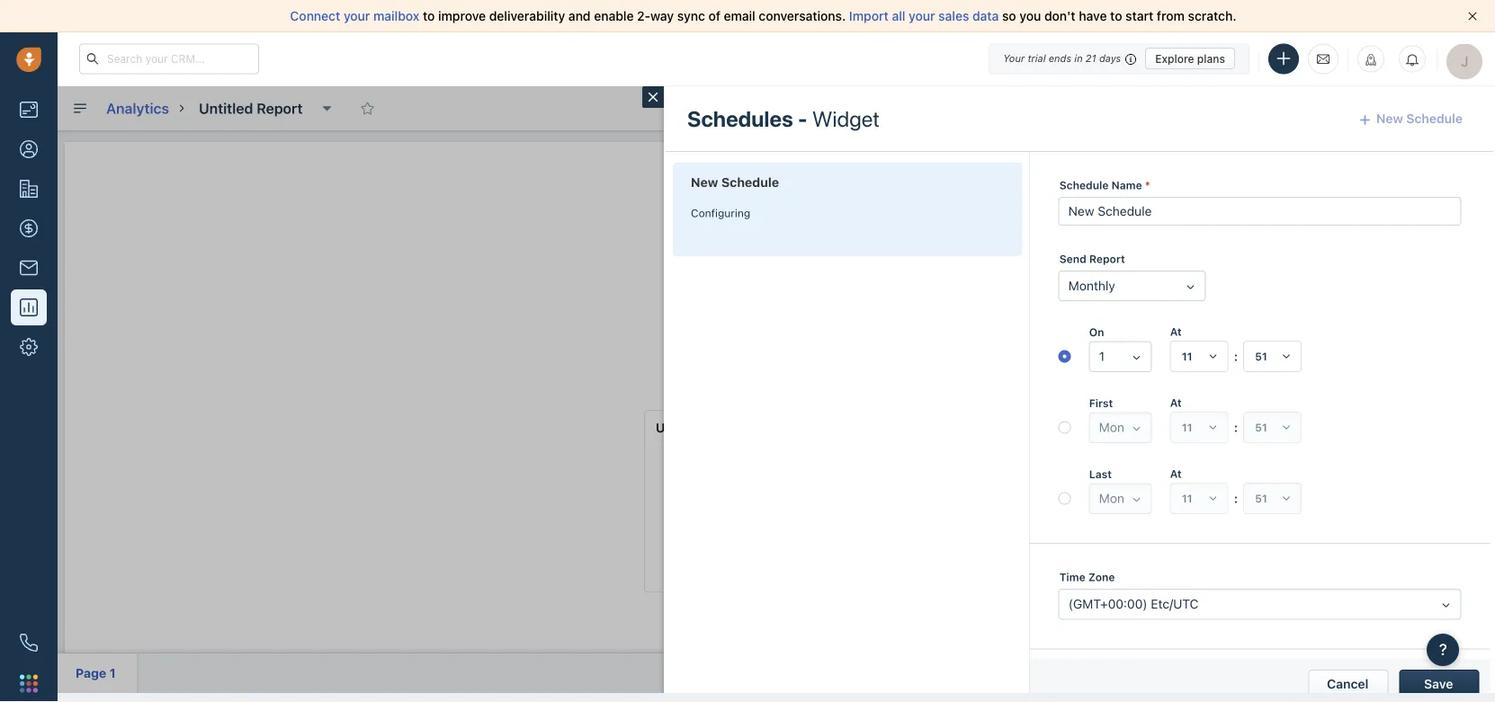 Task type: describe. For each thing, give the bounding box(es) containing it.
2 to from the left
[[1111, 9, 1123, 23]]

explore plans
[[1156, 52, 1226, 65]]

start
[[1126, 9, 1154, 23]]

email
[[724, 9, 756, 23]]

explore plans link
[[1146, 48, 1236, 69]]

your
[[1003, 53, 1025, 64]]

sales
[[939, 9, 969, 23]]

days
[[1100, 53, 1121, 64]]

scratch.
[[1188, 9, 1237, 23]]

what's new image
[[1365, 54, 1378, 66]]

connect your mailbox link
[[290, 9, 423, 23]]

and
[[569, 9, 591, 23]]

connect your mailbox to improve deliverability and enable 2-way sync of email conversations. import all your sales data so you don't have to start from scratch.
[[290, 9, 1237, 23]]

data
[[973, 9, 999, 23]]

phone image
[[20, 634, 38, 652]]

connect
[[290, 9, 340, 23]]

2 your from the left
[[909, 9, 935, 23]]

from
[[1157, 9, 1185, 23]]

21
[[1086, 53, 1097, 64]]

you
[[1020, 9, 1041, 23]]

don't
[[1045, 9, 1076, 23]]

import
[[849, 9, 889, 23]]

phone element
[[11, 625, 47, 661]]

of
[[709, 9, 721, 23]]

explore
[[1156, 52, 1195, 65]]

your trial ends in 21 days
[[1003, 53, 1121, 64]]

import all your sales data link
[[849, 9, 1002, 23]]



Task type: locate. For each thing, give the bounding box(es) containing it.
all
[[892, 9, 906, 23]]

improve
[[438, 9, 486, 23]]

conversations.
[[759, 9, 846, 23]]

so
[[1002, 9, 1017, 23]]

ends
[[1049, 53, 1072, 64]]

1 horizontal spatial your
[[909, 9, 935, 23]]

have
[[1079, 9, 1107, 23]]

1 your from the left
[[344, 9, 370, 23]]

freshworks switcher image
[[20, 675, 38, 693]]

0 horizontal spatial to
[[423, 9, 435, 23]]

to right mailbox
[[423, 9, 435, 23]]

your right all
[[909, 9, 935, 23]]

1 to from the left
[[423, 9, 435, 23]]

plans
[[1198, 52, 1226, 65]]

sync
[[677, 9, 705, 23]]

trial
[[1028, 53, 1046, 64]]

deliverability
[[489, 9, 565, 23]]

close image
[[1469, 12, 1478, 21]]

send email image
[[1317, 52, 1330, 66]]

enable
[[594, 9, 634, 23]]

way
[[651, 9, 674, 23]]

Search your CRM... text field
[[79, 44, 259, 74]]

to
[[423, 9, 435, 23], [1111, 9, 1123, 23]]

your
[[344, 9, 370, 23], [909, 9, 935, 23]]

your left mailbox
[[344, 9, 370, 23]]

mailbox
[[373, 9, 420, 23]]

1 horizontal spatial to
[[1111, 9, 1123, 23]]

0 horizontal spatial your
[[344, 9, 370, 23]]

to left start
[[1111, 9, 1123, 23]]

in
[[1075, 53, 1083, 64]]

2-
[[637, 9, 651, 23]]



Task type: vqa. For each thing, say whether or not it's contained in the screenshot.
"app."
no



